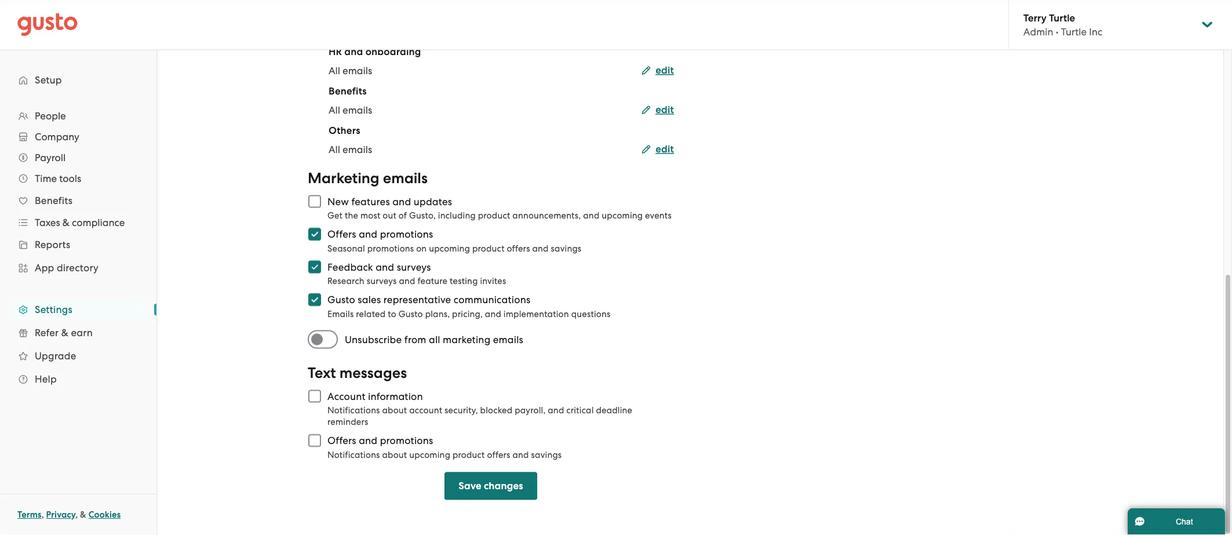 Task type: locate. For each thing, give the bounding box(es) containing it.
0 vertical spatial savings
[[551, 243, 582, 254]]

emails up 'others'
[[343, 104, 372, 116]]

help
[[35, 373, 57, 385]]

app
[[35, 262, 54, 274]]

Offers and promotions checkbox
[[302, 222, 328, 247]]

0 vertical spatial upcoming
[[602, 211, 643, 221]]

1 edit button from the top
[[642, 64, 674, 78]]

representative
[[384, 294, 451, 306]]

about inside notifications about account security, blocked payroll, and critical deadline reminders
[[382, 405, 407, 416]]

0 vertical spatial offers
[[328, 229, 356, 240]]

gusto up emails in the bottom of the page
[[328, 294, 355, 306]]

deadline
[[596, 405, 633, 416]]

edit for hr and onboarding
[[656, 65, 674, 77]]

1 notifications from the top
[[328, 405, 380, 416]]

privacy
[[46, 510, 75, 520]]

inc
[[1089, 26, 1103, 38]]

offers up seasonal on the top of page
[[328, 229, 356, 240]]

company
[[35, 131, 79, 143]]

feature
[[418, 276, 448, 286]]

all emails
[[329, 65, 372, 77], [329, 104, 372, 116], [329, 144, 372, 155]]

2 vertical spatial promotions
[[380, 435, 433, 447]]

1 edit from the top
[[656, 65, 674, 77]]

app directory link
[[12, 257, 145, 278]]

2 vertical spatial edit
[[656, 143, 674, 155]]

promotions down account
[[380, 435, 433, 447]]

payroll button
[[12, 147, 145, 168]]

offers
[[328, 229, 356, 240], [328, 435, 356, 447]]

list containing people
[[0, 106, 157, 391]]

0 vertical spatial surveys
[[397, 261, 431, 273]]

offers and promotions down reminders
[[328, 435, 433, 447]]

and down reminders
[[359, 435, 378, 447]]

& inside dropdown button
[[62, 217, 70, 228]]

0 vertical spatial notifications
[[328, 405, 380, 416]]

cookies
[[89, 510, 121, 520]]

emails up new features and updates
[[383, 170, 428, 187]]

all down 'others'
[[329, 144, 340, 155]]

and left critical
[[548, 405, 564, 416]]

1 , from the left
[[42, 510, 44, 520]]

settings link
[[12, 299, 145, 320]]

New features and updates checkbox
[[302, 189, 328, 214]]

2 vertical spatial upcoming
[[409, 450, 450, 460]]

time
[[35, 173, 57, 184]]

3 all from the top
[[329, 144, 340, 155]]

promotions up feedback and surveys
[[367, 243, 414, 254]]

notifications for offers
[[328, 450, 380, 460]]

& left earn
[[61, 327, 68, 339]]

1 vertical spatial all emails
[[329, 104, 372, 116]]

1 vertical spatial offers and promotions
[[328, 435, 433, 447]]

list
[[0, 106, 157, 391]]

2 all from the top
[[329, 104, 340, 116]]

offers up changes
[[487, 450, 510, 460]]

0 vertical spatial edit
[[656, 65, 674, 77]]

notifications up reminders
[[328, 405, 380, 416]]

offers
[[507, 243, 530, 254], [487, 450, 510, 460]]

upcoming
[[602, 211, 643, 221], [429, 243, 470, 254], [409, 450, 450, 460]]

2 edit from the top
[[656, 104, 674, 116]]

all up 'others'
[[329, 104, 340, 116]]

2 vertical spatial &
[[80, 510, 86, 520]]

changes
[[484, 480, 523, 492]]

offers and promotions down out
[[328, 229, 433, 240]]

1 offers from the top
[[328, 229, 356, 240]]

about for and
[[382, 450, 407, 460]]

notifications about upcoming product offers and savings
[[328, 450, 562, 460]]

the
[[345, 211, 358, 221]]

product
[[478, 211, 510, 221], [472, 243, 505, 254], [453, 450, 485, 460]]

reports
[[35, 239, 70, 250]]

promotions for text messages
[[380, 435, 433, 447]]

hr and onboarding
[[329, 46, 421, 58]]

benefits inside benefits link
[[35, 195, 73, 206]]

benefits down the time tools
[[35, 195, 73, 206]]

2 vertical spatial edit button
[[642, 143, 674, 157]]

and up representative
[[399, 276, 415, 286]]

2 about from the top
[[382, 450, 407, 460]]

all
[[329, 65, 340, 77], [329, 104, 340, 116], [329, 144, 340, 155]]

1 vertical spatial all
[[329, 104, 340, 116]]

savings down payroll,
[[531, 450, 562, 460]]

1 all emails from the top
[[329, 65, 372, 77]]

tools
[[59, 173, 81, 184]]

0 vertical spatial offers and promotions
[[328, 229, 433, 240]]

notifications inside notifications about account security, blocked payroll, and critical deadline reminders
[[328, 405, 380, 416]]

, left cookies button
[[75, 510, 78, 520]]

product right including
[[478, 211, 510, 221]]

taxes & compliance
[[35, 217, 125, 228]]

1 vertical spatial product
[[472, 243, 505, 254]]

refer & earn link
[[12, 322, 145, 343]]

2 vertical spatial all
[[329, 144, 340, 155]]

1 vertical spatial edit button
[[642, 103, 674, 117]]

gusto down representative
[[399, 309, 423, 319]]

edit button for benefits
[[642, 103, 674, 117]]

from
[[404, 334, 426, 345]]

2 all emails from the top
[[329, 104, 372, 116]]

all for hr and onboarding
[[329, 65, 340, 77]]

2 edit button from the top
[[642, 103, 674, 117]]

1 horizontal spatial gusto
[[399, 309, 423, 319]]

marketing emails
[[308, 170, 428, 187]]

product up invites at left bottom
[[472, 243, 505, 254]]

2 notifications from the top
[[328, 450, 380, 460]]

edit button
[[642, 64, 674, 78], [642, 103, 674, 117], [642, 143, 674, 157]]

&
[[62, 217, 70, 228], [61, 327, 68, 339], [80, 510, 86, 520]]

reports link
[[12, 234, 145, 255]]

0 horizontal spatial ,
[[42, 510, 44, 520]]

upgrade link
[[12, 345, 145, 366]]

1 horizontal spatial ,
[[75, 510, 78, 520]]

offers down get the most out of gusto, including product announcements, and upcoming events
[[507, 243, 530, 254]]

testing
[[450, 276, 478, 286]]

unsubscribe
[[345, 334, 402, 345]]

1 all from the top
[[329, 65, 340, 77]]

help link
[[12, 369, 145, 390]]

0 vertical spatial all
[[329, 65, 340, 77]]

0 vertical spatial offers
[[507, 243, 530, 254]]

turtle right •
[[1061, 26, 1087, 38]]

surveys up research surveys and feature testing invites
[[397, 261, 431, 273]]

0 vertical spatial promotions
[[380, 229, 433, 240]]

& right the taxes
[[62, 217, 70, 228]]

0 vertical spatial product
[[478, 211, 510, 221]]

all emails down the hr
[[329, 65, 372, 77]]

upcoming right the on
[[429, 243, 470, 254]]

taxes
[[35, 217, 60, 228]]

0 horizontal spatial benefits
[[35, 195, 73, 206]]

notifications for account
[[328, 405, 380, 416]]

1 vertical spatial offers
[[487, 450, 510, 460]]

2 vertical spatial product
[[453, 450, 485, 460]]

3 edit button from the top
[[642, 143, 674, 157]]

hr
[[329, 46, 342, 58]]

promotions down of
[[380, 229, 433, 240]]

1 vertical spatial benefits
[[35, 195, 73, 206]]

offers and promotions for emails
[[328, 229, 433, 240]]

all emails up 'others'
[[329, 104, 372, 116]]

account
[[409, 405, 442, 416]]

offers for marketing
[[328, 229, 356, 240]]

about
[[382, 405, 407, 416], [382, 450, 407, 460]]

, left privacy
[[42, 510, 44, 520]]

cookies button
[[89, 508, 121, 522]]

2 offers and promotions from the top
[[328, 435, 433, 447]]

gusto
[[328, 294, 355, 306], [399, 309, 423, 319]]

1 horizontal spatial benefits
[[329, 86, 367, 97]]

product up save
[[453, 450, 485, 460]]

emails down 'others'
[[343, 144, 372, 155]]

benefits link
[[12, 190, 145, 211]]

blocked
[[480, 405, 513, 416]]

Unsubscribe from all marketing emails checkbox
[[308, 327, 345, 352]]

upcoming down account
[[409, 450, 450, 460]]

and inside notifications about account security, blocked payroll, and critical deadline reminders
[[548, 405, 564, 416]]

benefits up 'others'
[[329, 86, 367, 97]]

turtle
[[1049, 12, 1075, 24], [1061, 26, 1087, 38]]

0 vertical spatial all emails
[[329, 65, 372, 77]]

edit for others
[[656, 143, 674, 155]]

offers down reminders
[[328, 435, 356, 447]]

1 vertical spatial edit
[[656, 104, 674, 116]]

time tools button
[[12, 168, 145, 189]]

1 vertical spatial notifications
[[328, 450, 380, 460]]

notifications down reminders
[[328, 450, 380, 460]]

surveys down feedback and surveys
[[367, 276, 397, 286]]

all down the hr
[[329, 65, 340, 77]]

surveys
[[397, 261, 431, 273], [367, 276, 397, 286]]

get the most out of gusto, including product announcements, and upcoming events
[[328, 211, 672, 221]]

get
[[328, 211, 343, 221]]

2 offers from the top
[[328, 435, 356, 447]]

1 about from the top
[[382, 405, 407, 416]]

upgrade
[[35, 350, 76, 362]]

1 vertical spatial about
[[382, 450, 407, 460]]

promotions for marketing emails
[[380, 229, 433, 240]]

notifications
[[328, 405, 380, 416], [328, 450, 380, 460]]

0 vertical spatial &
[[62, 217, 70, 228]]

benefits
[[329, 86, 367, 97], [35, 195, 73, 206]]

0 vertical spatial about
[[382, 405, 407, 416]]

turtle up •
[[1049, 12, 1075, 24]]

pricing,
[[452, 309, 483, 319]]

1 vertical spatial savings
[[531, 450, 562, 460]]

emails related to gusto plans, pricing, and implementation questions
[[328, 309, 611, 319]]

unsubscribe from all marketing emails
[[345, 334, 523, 345]]

feedback
[[328, 261, 373, 273]]

3 edit from the top
[[656, 143, 674, 155]]

Offers and promotions checkbox
[[302, 428, 328, 454]]

events
[[645, 211, 672, 221]]

on
[[416, 243, 427, 254]]

Feedback and surveys checkbox
[[302, 254, 328, 280]]

communications
[[454, 294, 531, 306]]

all emails down 'others'
[[329, 144, 372, 155]]

new features and updates
[[328, 196, 452, 208]]

gusto,
[[409, 211, 436, 221]]

& left cookies
[[80, 510, 86, 520]]

1 offers and promotions from the top
[[328, 229, 433, 240]]

and
[[345, 46, 363, 58], [393, 196, 411, 208], [583, 211, 600, 221], [359, 229, 378, 240], [532, 243, 549, 254], [376, 261, 394, 273], [399, 276, 415, 286], [485, 309, 501, 319], [548, 405, 564, 416], [359, 435, 378, 447], [513, 450, 529, 460]]

most
[[361, 211, 381, 221]]

related
[[356, 309, 386, 319]]

1 vertical spatial &
[[61, 327, 68, 339]]

3 all emails from the top
[[329, 144, 372, 155]]

about for information
[[382, 405, 407, 416]]

chat button
[[1128, 508, 1225, 535]]

0 vertical spatial edit button
[[642, 64, 674, 78]]

2 vertical spatial all emails
[[329, 144, 372, 155]]

terms link
[[17, 510, 42, 520]]

emails down hr and onboarding
[[343, 65, 372, 77]]

marketing
[[308, 170, 379, 187]]

1 vertical spatial offers
[[328, 435, 356, 447]]

savings down announcements,
[[551, 243, 582, 254]]

0 vertical spatial turtle
[[1049, 12, 1075, 24]]

all for others
[[329, 144, 340, 155]]

0 horizontal spatial gusto
[[328, 294, 355, 306]]

upcoming left events
[[602, 211, 643, 221]]

offers and promotions
[[328, 229, 433, 240], [328, 435, 433, 447]]



Task type: describe. For each thing, give the bounding box(es) containing it.
announcements,
[[513, 211, 581, 221]]

compliance
[[72, 217, 125, 228]]

including
[[438, 211, 476, 221]]

1 vertical spatial promotions
[[367, 243, 414, 254]]

payroll
[[35, 152, 66, 163]]

chat
[[1176, 517, 1193, 526]]

people
[[35, 110, 66, 122]]

and up of
[[393, 196, 411, 208]]

emails for hr and onboarding
[[343, 65, 372, 77]]

updates
[[414, 196, 452, 208]]

invites
[[480, 276, 506, 286]]

plans,
[[425, 309, 450, 319]]

•
[[1056, 26, 1059, 38]]

1 vertical spatial surveys
[[367, 276, 397, 286]]

marketing
[[443, 334, 491, 345]]

privacy link
[[46, 510, 75, 520]]

research surveys and feature testing invites
[[328, 276, 506, 286]]

feedback and surveys
[[328, 261, 431, 273]]

taxes & compliance button
[[12, 212, 145, 233]]

admin
[[1024, 26, 1054, 38]]

features
[[352, 196, 390, 208]]

save changes
[[459, 480, 523, 492]]

edit button for others
[[642, 143, 674, 157]]

seasonal
[[328, 243, 365, 254]]

directory
[[57, 262, 99, 274]]

1 vertical spatial turtle
[[1061, 26, 1087, 38]]

and right feedback
[[376, 261, 394, 273]]

text messages
[[308, 364, 407, 382]]

and down most
[[359, 229, 378, 240]]

0 vertical spatial gusto
[[328, 294, 355, 306]]

terry turtle admin • turtle inc
[[1024, 12, 1103, 38]]

all for benefits
[[329, 104, 340, 116]]

2 , from the left
[[75, 510, 78, 520]]

critical
[[567, 405, 594, 416]]

edit button for hr and onboarding
[[642, 64, 674, 78]]

implementation
[[504, 309, 569, 319]]

reminders
[[328, 417, 368, 427]]

of
[[399, 211, 407, 221]]

onboarding
[[366, 46, 421, 58]]

emails down implementation
[[493, 334, 523, 345]]

all emails for hr and onboarding
[[329, 65, 372, 77]]

security,
[[445, 405, 478, 416]]

setup
[[35, 74, 62, 86]]

edit for benefits
[[656, 104, 674, 116]]

sales
[[358, 294, 381, 306]]

time tools
[[35, 173, 81, 184]]

Gusto sales representative communications checkbox
[[302, 287, 328, 313]]

account information
[[328, 391, 423, 402]]

terry
[[1024, 12, 1047, 24]]

gusto navigation element
[[0, 50, 157, 409]]

refer & earn
[[35, 327, 93, 339]]

people button
[[12, 106, 145, 126]]

& for earn
[[61, 327, 68, 339]]

all
[[429, 334, 440, 345]]

0 vertical spatial benefits
[[329, 86, 367, 97]]

company button
[[12, 126, 145, 147]]

all emails for benefits
[[329, 104, 372, 116]]

seasonal promotions on upcoming product offers and savings
[[328, 243, 582, 254]]

app directory
[[35, 262, 99, 274]]

text
[[308, 364, 336, 382]]

and right announcements,
[[583, 211, 600, 221]]

notifications about account security, blocked payroll, and critical deadline reminders
[[328, 405, 633, 427]]

new
[[328, 196, 349, 208]]

and right the hr
[[345, 46, 363, 58]]

Account information checkbox
[[302, 384, 328, 409]]

offers and promotions for messages
[[328, 435, 433, 447]]

gusto sales representative communications
[[328, 294, 531, 306]]

emails for benefits
[[343, 104, 372, 116]]

information
[[368, 391, 423, 402]]

refer
[[35, 327, 59, 339]]

home image
[[17, 13, 78, 36]]

messages
[[340, 364, 407, 382]]

& for compliance
[[62, 217, 70, 228]]

save
[[459, 480, 482, 492]]

others
[[329, 125, 360, 137]]

account
[[328, 391, 366, 402]]

settings
[[35, 304, 72, 315]]

all emails for others
[[329, 144, 372, 155]]

1 vertical spatial gusto
[[399, 309, 423, 319]]

1 vertical spatial upcoming
[[429, 243, 470, 254]]

terms
[[17, 510, 42, 520]]

earn
[[71, 327, 93, 339]]

and down announcements,
[[532, 243, 549, 254]]

save changes button
[[445, 472, 537, 500]]

questions
[[571, 309, 611, 319]]

to
[[388, 309, 396, 319]]

terms , privacy , & cookies
[[17, 510, 121, 520]]

offers for text
[[328, 435, 356, 447]]

and down communications
[[485, 309, 501, 319]]

research
[[328, 276, 365, 286]]

emails for others
[[343, 144, 372, 155]]

and up changes
[[513, 450, 529, 460]]

setup link
[[12, 70, 145, 90]]

out
[[383, 211, 396, 221]]



Task type: vqa. For each thing, say whether or not it's contained in the screenshot.
James
no



